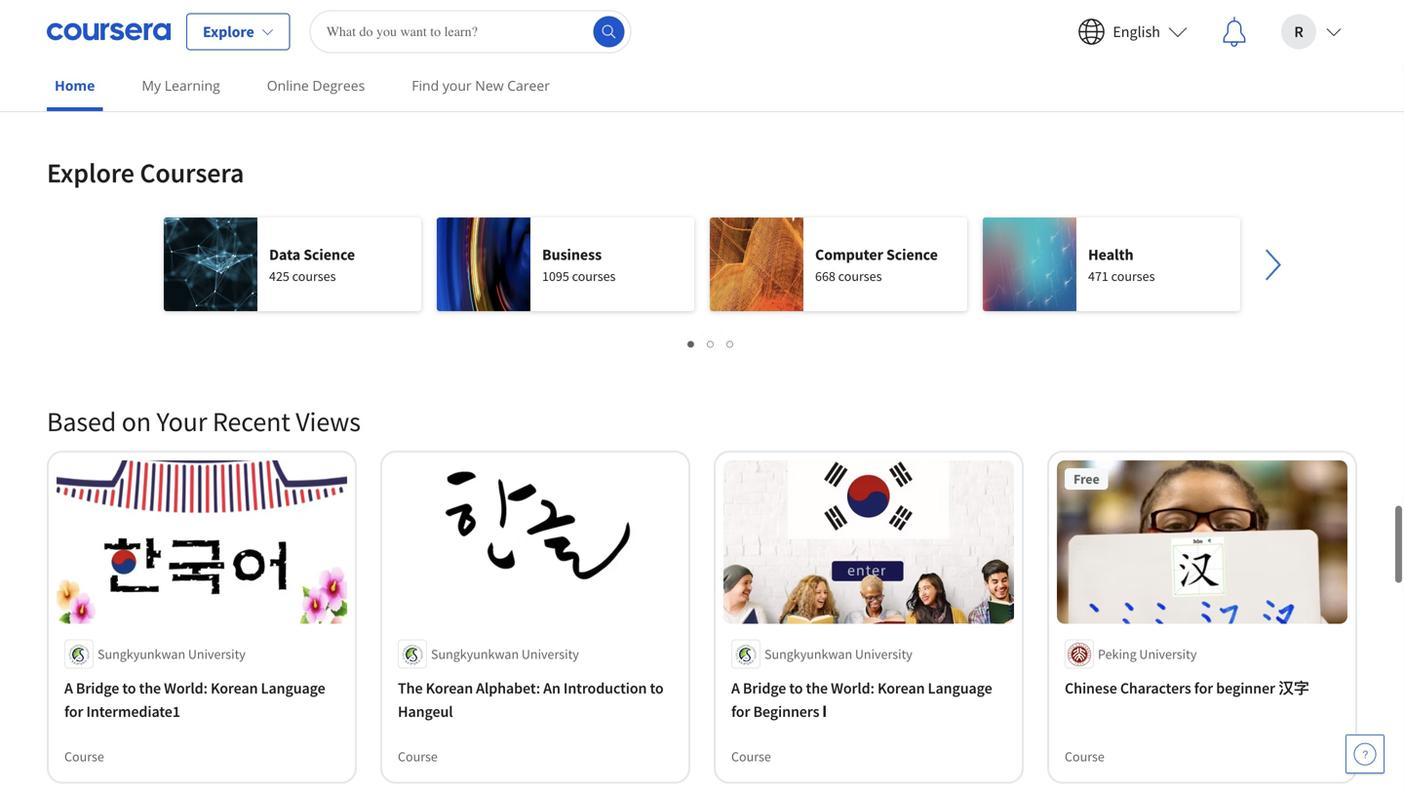 Task type: locate. For each thing, give the bounding box(es) containing it.
university up a bridge to the world: korean language for intermediate1 link
[[188, 645, 246, 663]]

courses down computer on the right top of page
[[839, 267, 882, 285]]

1 courses from the left
[[292, 267, 336, 285]]

1 a from the left
[[64, 679, 73, 698]]

1 horizontal spatial language
[[928, 679, 993, 698]]

bridge inside a bridge to the world: korean language for beginners ⅰ
[[743, 679, 787, 698]]

university up characters
[[1140, 645, 1197, 663]]

courses inside data science 425 courses
[[292, 267, 336, 285]]

2 horizontal spatial sungkyunkwan university
[[765, 645, 913, 663]]

2 university from the left
[[522, 645, 579, 663]]

2 science from the left
[[887, 245, 938, 264]]

an
[[544, 679, 561, 698]]

science for computer science
[[887, 245, 938, 264]]

bridge for intermediate1
[[76, 679, 119, 698]]

world: for beginners
[[831, 679, 875, 698]]

course
[[64, 25, 104, 43], [1065, 25, 1105, 43], [64, 748, 104, 765], [398, 748, 438, 765], [732, 748, 772, 765], [1065, 748, 1105, 765]]

university for a bridge to the world: korean language for beginners ⅰ
[[855, 645, 913, 663]]

2 courses from the left
[[572, 267, 616, 285]]

3 courses from the left
[[839, 267, 882, 285]]

3 university from the left
[[855, 645, 913, 663]]

university
[[188, 645, 246, 663], [522, 645, 579, 663], [855, 645, 913, 663], [1140, 645, 1197, 663]]

sungkyunkwan university
[[98, 645, 246, 663], [431, 645, 579, 663], [765, 645, 913, 663]]

2 the from the left
[[806, 679, 828, 698]]

0 horizontal spatial explore
[[47, 156, 135, 190]]

views
[[296, 404, 361, 439]]

2 bridge from the left
[[743, 679, 787, 698]]

explore up learning
[[203, 22, 254, 41]]

2 korean from the left
[[426, 679, 473, 698]]

intermediate1
[[86, 702, 180, 722]]

university up the an
[[522, 645, 579, 663]]

explore inside popup button
[[203, 22, 254, 41]]

online degrees
[[267, 76, 365, 95]]

1 horizontal spatial sungkyunkwan university
[[431, 645, 579, 663]]

1 horizontal spatial korean
[[426, 679, 473, 698]]

1 horizontal spatial world:
[[831, 679, 875, 698]]

language
[[261, 679, 326, 698], [928, 679, 993, 698]]

2 a from the left
[[732, 679, 740, 698]]

course for the korean alphabet: an introduction to hangeul
[[398, 748, 438, 765]]

1 horizontal spatial bridge
[[743, 679, 787, 698]]

english button
[[1063, 0, 1204, 63]]

to up beginners
[[790, 679, 803, 698]]

data science 425 courses
[[269, 245, 355, 285]]

2 horizontal spatial to
[[790, 679, 803, 698]]

coursera
[[140, 156, 244, 190]]

0 horizontal spatial sungkyunkwan
[[98, 645, 185, 663]]

english
[[1113, 22, 1161, 41]]

science for data science
[[304, 245, 355, 264]]

courses down health
[[1112, 267, 1156, 285]]

0 horizontal spatial to
[[122, 679, 136, 698]]

r
[[1295, 22, 1304, 41]]

bridge up beginners
[[743, 679, 787, 698]]

1 the from the left
[[139, 679, 161, 698]]

world:
[[164, 679, 208, 698], [831, 679, 875, 698]]

free
[[1074, 470, 1100, 488]]

1 world: from the left
[[164, 679, 208, 698]]

bridge inside the a bridge to the world: korean language for intermediate1
[[76, 679, 119, 698]]

2 language from the left
[[928, 679, 993, 698]]

0 horizontal spatial science
[[304, 245, 355, 264]]

for inside the a bridge to the world: korean language for intermediate1
[[64, 702, 83, 722]]

3 sungkyunkwan from the left
[[765, 645, 853, 663]]

for
[[1195, 679, 1214, 698], [64, 702, 83, 722], [732, 702, 751, 722]]

0 horizontal spatial sungkyunkwan university
[[98, 645, 246, 663]]

course down intermediate1
[[64, 748, 104, 765]]

new
[[475, 76, 504, 95]]

2 horizontal spatial sungkyunkwan
[[765, 645, 853, 663]]

online degrees link
[[259, 63, 373, 107]]

2 sungkyunkwan university from the left
[[431, 645, 579, 663]]

sungkyunkwan university up the a bridge to the world: korean language for intermediate1
[[98, 645, 246, 663]]

0 horizontal spatial the
[[139, 679, 161, 698]]

4 university from the left
[[1140, 645, 1197, 663]]

the inside the a bridge to the world: korean language for intermediate1
[[139, 679, 161, 698]]

courses down the business
[[572, 267, 616, 285]]

for inside a bridge to the world: korean language for beginners ⅰ
[[732, 702, 751, 722]]

2 horizontal spatial for
[[1195, 679, 1214, 698]]

science
[[304, 245, 355, 264], [887, 245, 938, 264]]

1 vertical spatial explore
[[47, 156, 135, 190]]

to for a bridge to the world: korean language for intermediate1
[[122, 679, 136, 698]]

3 korean from the left
[[878, 679, 925, 698]]

to inside the a bridge to the world: korean language for intermediate1
[[122, 679, 136, 698]]

courses right 425
[[292, 267, 336, 285]]

characters
[[1121, 679, 1192, 698]]

korean inside a bridge to the world: korean language for beginners ⅰ
[[878, 679, 925, 698]]

business image
[[437, 218, 531, 311]]

the korean alphabet: an introduction to hangeul
[[398, 679, 664, 722]]

for left beginner
[[1195, 679, 1214, 698]]

2 horizontal spatial korean
[[878, 679, 925, 698]]

2 sungkyunkwan from the left
[[431, 645, 519, 663]]

3 sungkyunkwan university from the left
[[765, 645, 913, 663]]

2 world: from the left
[[831, 679, 875, 698]]

to up intermediate1
[[122, 679, 136, 698]]

course down chinese
[[1065, 748, 1105, 765]]

0 horizontal spatial bridge
[[76, 679, 119, 698]]

1 horizontal spatial to
[[650, 679, 664, 698]]

0 horizontal spatial a
[[64, 679, 73, 698]]

show 8 more
[[62, 82, 139, 100]]

0 horizontal spatial korean
[[211, 679, 258, 698]]

course for a bridge to the world: korean language for beginners ⅰ
[[732, 748, 772, 765]]

a
[[64, 679, 73, 698], [732, 679, 740, 698]]

my learning link
[[134, 63, 228, 107]]

the up the 'ⅰ'
[[806, 679, 828, 698]]

0 vertical spatial explore
[[203, 22, 254, 41]]

learning
[[165, 76, 220, 95]]

university up a bridge to the world: korean language for beginners ⅰ link
[[855, 645, 913, 663]]

university for chinese characters for beginner 汉字
[[1140, 645, 1197, 663]]

0 horizontal spatial world:
[[164, 679, 208, 698]]

explore down show 8 more button
[[47, 156, 135, 190]]

1 sungkyunkwan university from the left
[[98, 645, 246, 663]]

the inside a bridge to the world: korean language for beginners ⅰ
[[806, 679, 828, 698]]

the up intermediate1
[[139, 679, 161, 698]]

your
[[443, 76, 472, 95]]

based
[[47, 404, 116, 439]]

korean
[[211, 679, 258, 698], [426, 679, 473, 698], [878, 679, 925, 698]]

chinese characters for beginner 汉字 link
[[1065, 677, 1340, 700]]

a inside a bridge to the world: korean language for beginners ⅰ
[[732, 679, 740, 698]]

1 language from the left
[[261, 679, 326, 698]]

bridge
[[76, 679, 119, 698], [743, 679, 787, 698]]

explore
[[203, 22, 254, 41], [47, 156, 135, 190]]

to inside a bridge to the world: korean language for beginners ⅰ
[[790, 679, 803, 698]]

language inside the a bridge to the world: korean language for intermediate1
[[261, 679, 326, 698]]

sungkyunkwan up "alphabet:"
[[431, 645, 519, 663]]

1 bridge from the left
[[76, 679, 119, 698]]

1 to from the left
[[122, 679, 136, 698]]

0 horizontal spatial language
[[261, 679, 326, 698]]

the for intermediate1
[[139, 679, 161, 698]]

course down beginners
[[732, 748, 772, 765]]

science inside computer science 668 courses
[[887, 245, 938, 264]]

courses
[[292, 267, 336, 285], [572, 267, 616, 285], [839, 267, 882, 285], [1112, 267, 1156, 285]]

health image
[[983, 218, 1077, 311]]

to right introduction
[[650, 679, 664, 698]]

None search field
[[310, 10, 632, 53]]

course down 'hangeul'
[[398, 748, 438, 765]]

1 horizontal spatial a
[[732, 679, 740, 698]]

bridge up intermediate1
[[76, 679, 119, 698]]

sungkyunkwan up the 'ⅰ'
[[765, 645, 853, 663]]

a for a bridge to the world: korean language for intermediate1
[[64, 679, 73, 698]]

1 horizontal spatial for
[[732, 702, 751, 722]]

peking university
[[1099, 645, 1197, 663]]

sungkyunkwan up intermediate1
[[98, 645, 185, 663]]

1 sungkyunkwan from the left
[[98, 645, 185, 663]]

beginners
[[754, 702, 820, 722]]

1 science from the left
[[304, 245, 355, 264]]

health
[[1089, 245, 1134, 264]]

What do you want to learn? text field
[[310, 10, 632, 53]]

1 horizontal spatial science
[[887, 245, 938, 264]]

computer science 668 courses
[[816, 245, 938, 285]]

1 horizontal spatial the
[[806, 679, 828, 698]]

a for a bridge to the world: korean language for beginners ⅰ
[[732, 679, 740, 698]]

world: inside a bridge to the world: korean language for beginners ⅰ
[[831, 679, 875, 698]]

science right computer on the right top of page
[[887, 245, 938, 264]]

sungkyunkwan
[[98, 645, 185, 663], [431, 645, 519, 663], [765, 645, 853, 663]]

sungkyunkwan for a bridge to the world: korean language for beginners ⅰ
[[765, 645, 853, 663]]

for left beginners
[[732, 702, 751, 722]]

the
[[139, 679, 161, 698], [806, 679, 828, 698]]

korean inside the a bridge to the world: korean language for intermediate1
[[211, 679, 258, 698]]

business
[[542, 245, 602, 264]]

sungkyunkwan university up "alphabet:"
[[431, 645, 579, 663]]

a inside the a bridge to the world: korean language for intermediate1
[[64, 679, 73, 698]]

425
[[269, 267, 290, 285]]

0 horizontal spatial for
[[64, 702, 83, 722]]

3 to from the left
[[790, 679, 803, 698]]

2 to from the left
[[650, 679, 664, 698]]

science inside data science 425 courses
[[304, 245, 355, 264]]

to
[[122, 679, 136, 698], [650, 679, 664, 698], [790, 679, 803, 698]]

world: inside the a bridge to the world: korean language for intermediate1
[[164, 679, 208, 698]]

degrees
[[313, 76, 365, 95]]

4 courses from the left
[[1112, 267, 1156, 285]]

bridge for beginners
[[743, 679, 787, 698]]

sungkyunkwan university up a bridge to the world: korean language for beginners ⅰ on the bottom right of page
[[765, 645, 913, 663]]

1 horizontal spatial sungkyunkwan
[[431, 645, 519, 663]]

language inside a bridge to the world: korean language for beginners ⅰ
[[928, 679, 993, 698]]

for left intermediate1
[[64, 702, 83, 722]]

home
[[55, 76, 95, 95]]

business 1095 courses
[[542, 245, 616, 285]]

university for a bridge to the world: korean language for intermediate1
[[188, 645, 246, 663]]

r button
[[1266, 0, 1358, 63]]

specialization
[[398, 25, 478, 43]]

science right data
[[304, 245, 355, 264]]

course up home
[[64, 25, 104, 43]]

alphabet:
[[476, 679, 540, 698]]

1 korean from the left
[[211, 679, 258, 698]]

1 horizontal spatial explore
[[203, 22, 254, 41]]

coursera image
[[47, 16, 171, 47]]

courses inside business 1095 courses
[[572, 267, 616, 285]]

courses inside health 471 courses
[[1112, 267, 1156, 285]]

1 university from the left
[[188, 645, 246, 663]]



Task type: describe. For each thing, give the bounding box(es) containing it.
a bridge to the world: korean language for intermediate1
[[64, 679, 326, 722]]

the for beginners
[[806, 679, 828, 698]]

chinese characters for beginner 汉字
[[1065, 679, 1310, 698]]

my
[[142, 76, 161, 95]]

汉字
[[1279, 679, 1310, 698]]

health 471 courses
[[1089, 245, 1156, 285]]

course for a bridge to the world: korean language for intermediate1
[[64, 748, 104, 765]]

introduction
[[564, 679, 647, 698]]

the korean alphabet: an introduction to hangeul link
[[398, 677, 673, 724]]

my learning
[[142, 76, 220, 95]]

move carousel right image
[[1251, 241, 1298, 288]]

home link
[[47, 63, 103, 111]]

sungkyunkwan university for the korean alphabet: an introduction to hangeul
[[431, 645, 579, 663]]

course for chinese characters for beginner 汉字
[[1065, 748, 1105, 765]]

ⅰ
[[823, 702, 827, 722]]

korean for a bridge to the world: korean language for beginners ⅰ
[[878, 679, 925, 698]]

computer
[[816, 245, 884, 264]]

courses inside computer science 668 courses
[[839, 267, 882, 285]]

course left english
[[1065, 25, 1105, 43]]

471
[[1089, 267, 1109, 285]]

korean for a bridge to the world: korean language for intermediate1
[[211, 679, 258, 698]]

find
[[412, 76, 439, 95]]

a bridge to the world: korean language for beginners ⅰ
[[732, 679, 993, 722]]

peking
[[1099, 645, 1137, 663]]

more
[[108, 82, 139, 100]]

the
[[398, 679, 423, 698]]

based on your recent views
[[47, 404, 361, 439]]

explore for explore coursera
[[47, 156, 135, 190]]

based on your recent views collection element
[[35, 373, 1370, 793]]

sungkyunkwan university for a bridge to the world: korean language for beginners ⅰ
[[765, 645, 913, 663]]

for for a bridge to the world: korean language for beginners ⅰ
[[732, 702, 751, 722]]

popular in language learning collection element
[[35, 0, 1370, 140]]

8
[[98, 82, 105, 100]]

sungkyunkwan university for a bridge to the world: korean language for intermediate1
[[98, 645, 246, 663]]

language for a bridge to the world: korean language for intermediate1
[[261, 679, 326, 698]]

sungkyunkwan for a bridge to the world: korean language for intermediate1
[[98, 645, 185, 663]]

for for a bridge to the world: korean language for intermediate1
[[64, 702, 83, 722]]

online
[[267, 76, 309, 95]]

explore coursera
[[47, 156, 244, 190]]

recent
[[213, 404, 290, 439]]

668
[[816, 267, 836, 285]]

show
[[62, 82, 96, 100]]

data
[[269, 245, 301, 264]]

beginner
[[1217, 679, 1276, 698]]

language for a bridge to the world: korean language for beginners ⅰ
[[928, 679, 993, 698]]

world: for intermediate1
[[164, 679, 208, 698]]

your
[[157, 404, 207, 439]]

a bridge to the world: korean language for intermediate1 link
[[64, 677, 340, 724]]

explore button
[[186, 13, 290, 50]]

find your new career
[[412, 76, 550, 95]]

1095
[[542, 267, 570, 285]]

chinese
[[1065, 679, 1118, 698]]

a bridge to the world: korean language for beginners ⅰ link
[[732, 677, 1007, 724]]

university for the korean alphabet: an introduction to hangeul
[[522, 645, 579, 663]]

explore for explore
[[203, 22, 254, 41]]

korean inside the korean alphabet: an introduction to hangeul
[[426, 679, 473, 698]]

show 8 more button
[[47, 73, 155, 108]]

career
[[508, 76, 550, 95]]

help center image
[[1354, 742, 1378, 766]]

data science image
[[164, 218, 258, 311]]

computer science image
[[710, 218, 804, 311]]

on
[[122, 404, 151, 439]]

to for a bridge to the world: korean language for beginners ⅰ
[[790, 679, 803, 698]]

hangeul
[[398, 702, 453, 722]]

to inside the korean alphabet: an introduction to hangeul
[[650, 679, 664, 698]]

find your new career link
[[404, 63, 558, 107]]

sungkyunkwan for the korean alphabet: an introduction to hangeul
[[431, 645, 519, 663]]



Task type: vqa. For each thing, say whether or not it's contained in the screenshot.


